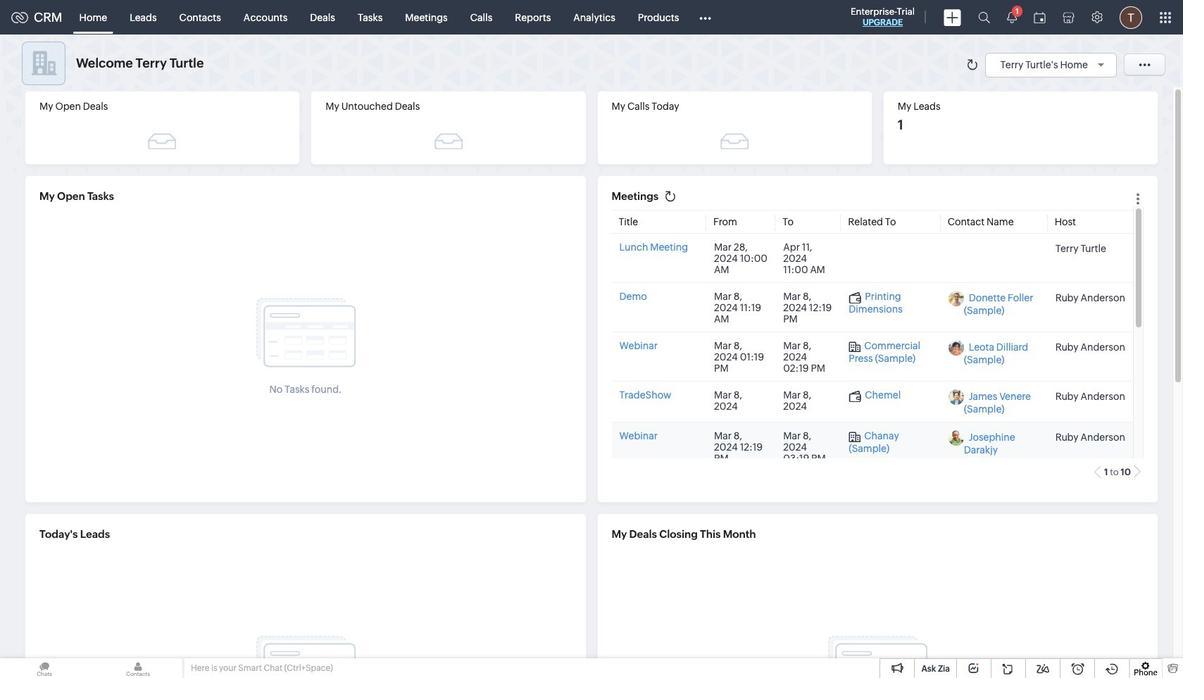 Task type: describe. For each thing, give the bounding box(es) containing it.
signals element
[[999, 0, 1026, 35]]

Other Modules field
[[691, 6, 721, 29]]

chats image
[[0, 659, 89, 679]]

create menu image
[[944, 9, 962, 26]]

search element
[[970, 0, 999, 35]]

calendar image
[[1034, 12, 1046, 23]]

contacts image
[[94, 659, 182, 679]]



Task type: vqa. For each thing, say whether or not it's contained in the screenshot.
Calendar image
yes



Task type: locate. For each thing, give the bounding box(es) containing it.
search image
[[979, 11, 991, 23]]

create menu element
[[936, 0, 970, 34]]

logo image
[[11, 12, 28, 23]]

profile element
[[1112, 0, 1151, 34]]

profile image
[[1120, 6, 1143, 29]]



